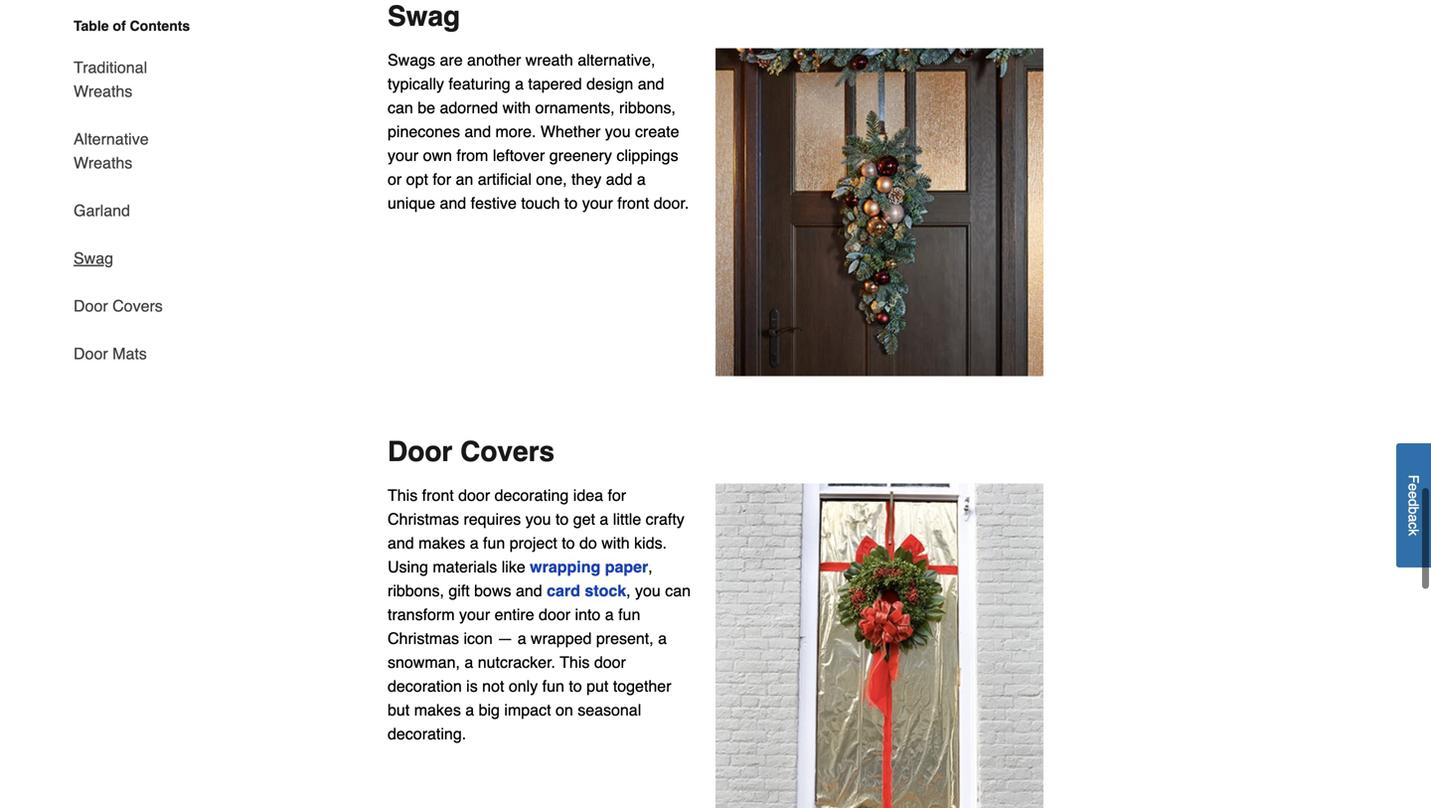 Task type: vqa. For each thing, say whether or not it's contained in the screenshot.
b
yes



Task type: describe. For each thing, give the bounding box(es) containing it.
a right present,
[[658, 629, 667, 647]]

, for , ribbons, gift bows and
[[648, 558, 653, 576]]

decorating.
[[388, 725, 466, 743]]

and up from
[[465, 122, 491, 141]]

bows
[[474, 581, 511, 600]]

this inside this front door decorating idea for christmas requires you to get a little crafty and makes a fun project to do with kids. using materials like
[[388, 486, 418, 504]]

and inside , ribbons, gift bows and
[[516, 581, 542, 600]]

whether
[[541, 122, 601, 141]]

door covers link
[[74, 282, 163, 330]]

this front door decorating idea for christmas requires you to get a little crafty and makes a fun project to do with kids. using materials like
[[388, 486, 685, 576]]

b
[[1406, 506, 1422, 514]]

traditional wreaths
[[74, 58, 147, 100]]

not
[[482, 677, 504, 695]]

2 horizontal spatial your
[[582, 194, 613, 212]]

door mats link
[[74, 330, 147, 366]]

impact
[[504, 701, 551, 719]]

into
[[575, 605, 601, 624]]

alternative
[[74, 130, 149, 148]]

add
[[606, 170, 633, 188]]

using
[[388, 558, 428, 576]]

1 horizontal spatial door covers
[[388, 436, 555, 468]]

together
[[613, 677, 671, 695]]

wrapping paper
[[530, 558, 648, 576]]

leftover
[[493, 146, 545, 164]]

wreaths for traditional wreaths
[[74, 82, 132, 100]]

christmas inside this front door decorating idea for christmas requires you to get a little crafty and makes a fun project to do with kids. using materials like
[[388, 510, 459, 528]]

touch
[[521, 194, 560, 212]]

this inside , you can transform your entire door into a fun christmas icon — a wrapped present, a snowman, a nutcracker. this door decoration is not only fun to put together but makes a big impact on seasonal decorating.
[[560, 653, 590, 671]]

present,
[[596, 629, 654, 647]]

wrapped
[[531, 629, 592, 647]]

f e e d b a c k
[[1406, 475, 1422, 536]]

an
[[456, 170, 473, 188]]

pinecones
[[388, 122, 460, 141]]

card
[[547, 581, 580, 600]]

for inside swags are another wreath alternative, typically featuring a tapered design and can be adorned with ornaments, ribbons, pinecones and more. whether you create your own from leftover greenery clippings or opt for an artificial one, they add a unique and festive touch to your front door.
[[433, 170, 451, 188]]

but
[[388, 701, 410, 719]]

decoration
[[388, 677, 462, 695]]

to inside , you can transform your entire door into a fun christmas icon — a wrapped present, a snowman, a nutcracker. this door decoration is not only fun to put together but makes a big impact on seasonal decorating.
[[569, 677, 582, 695]]

a right get
[[600, 510, 609, 528]]

idea
[[573, 486, 603, 504]]

you inside swags are another wreath alternative, typically featuring a tapered design and can be adorned with ornaments, ribbons, pinecones and more. whether you create your own from leftover greenery clippings or opt for an artificial one, they add a unique and festive touch to your front door.
[[605, 122, 631, 141]]

opt
[[406, 170, 428, 188]]

they
[[572, 170, 602, 188]]

front inside swags are another wreath alternative, typically featuring a tapered design and can be adorned with ornaments, ribbons, pinecones and more. whether you create your own from leftover greenery clippings or opt for an artificial one, they add a unique and festive touch to your front door.
[[618, 194, 649, 212]]

contents
[[130, 18, 190, 34]]

a inside f e e d b a c k button
[[1406, 514, 1422, 522]]

traditional wreaths link
[[74, 44, 207, 115]]

crafty
[[646, 510, 685, 528]]

c
[[1406, 522, 1422, 529]]

d
[[1406, 499, 1422, 506]]

like
[[502, 558, 526, 576]]

materials
[[433, 558, 497, 576]]

get
[[573, 510, 595, 528]]

door for door mats link
[[74, 344, 108, 363]]

2 vertical spatial door
[[594, 653, 626, 671]]

card stock
[[547, 581, 626, 600]]

another
[[467, 51, 521, 69]]

alternative,
[[578, 51, 656, 69]]

transform
[[388, 605, 455, 624]]

stock
[[585, 581, 626, 600]]

a right add
[[637, 170, 646, 188]]

wreaths for alternative wreaths
[[74, 154, 132, 172]]

ribbons, inside , ribbons, gift bows and
[[388, 581, 444, 600]]

little
[[613, 510, 641, 528]]

can inside , you can transform your entire door into a fun christmas icon — a wrapped present, a snowman, a nutcracker. this door decoration is not only fun to put together but makes a big impact on seasonal decorating.
[[665, 581, 691, 600]]

mats
[[112, 344, 147, 363]]

wrapping paper link
[[530, 558, 648, 576]]

swags are another wreath alternative, typically featuring a tapered design and can be adorned with ornaments, ribbons, pinecones and more. whether you create your own from leftover greenery clippings or opt for an artificial one, they add a unique and festive touch to your front door.
[[388, 51, 689, 212]]

artificial
[[478, 170, 532, 188]]

christmas inside , you can transform your entire door into a fun christmas icon — a wrapped present, a snowman, a nutcracker. this door decoration is not only fun to put together but makes a big impact on seasonal decorating.
[[388, 629, 459, 647]]

festive
[[471, 194, 517, 212]]

project
[[510, 534, 557, 552]]

, you can transform your entire door into a fun christmas icon — a wrapped present, a snowman, a nutcracker. this door decoration is not only fun to put together but makes a big impact on seasonal decorating.
[[388, 581, 691, 743]]

—
[[497, 629, 513, 647]]

put
[[587, 677, 609, 695]]

unique
[[388, 194, 435, 212]]

an evergreen swag adorned with red, pink and gold ornaments and pinecones on a front door. image
[[716, 48, 1044, 376]]

traditional
[[74, 58, 147, 77]]

for inside this front door decorating idea for christmas requires you to get a little crafty and makes a fun project to do with kids. using materials like
[[608, 486, 626, 504]]

or
[[388, 170, 402, 188]]

create
[[635, 122, 679, 141]]

table of contents element
[[58, 16, 207, 366]]

wreath
[[526, 51, 573, 69]]

to left get
[[556, 510, 569, 528]]

alternative wreaths
[[74, 130, 149, 172]]

with inside swags are another wreath alternative, typically featuring a tapered design and can be adorned with ornaments, ribbons, pinecones and more. whether you create your own from leftover greenery clippings or opt for an artificial one, they add a unique and festive touch to your front door.
[[503, 98, 531, 117]]

do
[[580, 534, 597, 552]]

and down an
[[440, 194, 466, 212]]

1 horizontal spatial covers
[[460, 436, 555, 468]]

you inside , you can transform your entire door into a fun christmas icon — a wrapped present, a snowman, a nutcracker. this door decoration is not only fun to put together but makes a big impact on seasonal decorating.
[[635, 581, 661, 600]]

big
[[479, 701, 500, 719]]

, ribbons, gift bows and
[[388, 558, 653, 600]]

f
[[1406, 475, 1422, 483]]

paper
[[605, 558, 648, 576]]

card stock link
[[547, 581, 626, 600]]

greenery
[[549, 146, 612, 164]]

2 horizontal spatial fun
[[618, 605, 641, 624]]

a up the materials
[[470, 534, 479, 552]]

door.
[[654, 194, 689, 212]]



Task type: locate. For each thing, give the bounding box(es) containing it.
can left be
[[388, 98, 413, 117]]

wreaths down alternative
[[74, 154, 132, 172]]

swag inside table of contents element
[[74, 249, 113, 267]]

snowman,
[[388, 653, 460, 671]]

0 vertical spatial front
[[618, 194, 649, 212]]

this down wrapped
[[560, 653, 590, 671]]

a left big
[[465, 701, 474, 719]]

0 horizontal spatial door covers
[[74, 297, 163, 315]]

fun
[[483, 534, 505, 552], [618, 605, 641, 624], [542, 677, 565, 695]]

1 wreaths from the top
[[74, 82, 132, 100]]

fun down "requires"
[[483, 534, 505, 552]]

1 vertical spatial wreaths
[[74, 154, 132, 172]]

ornaments,
[[535, 98, 615, 117]]

1 horizontal spatial your
[[459, 605, 490, 624]]

decorating
[[495, 486, 569, 504]]

of
[[113, 18, 126, 34]]

covers up decorating
[[460, 436, 555, 468]]

to down they
[[565, 194, 578, 212]]

1 horizontal spatial front
[[618, 194, 649, 212]]

1 vertical spatial front
[[422, 486, 454, 504]]

door mats
[[74, 344, 147, 363]]

ribbons, up create
[[619, 98, 676, 117]]

front up the materials
[[422, 486, 454, 504]]

k
[[1406, 529, 1422, 536]]

door covers up door mats link
[[74, 297, 163, 315]]

door
[[74, 297, 108, 315], [74, 344, 108, 363], [388, 436, 453, 468]]

are
[[440, 51, 463, 69]]

to left the put
[[569, 677, 582, 695]]

0 horizontal spatial swag
[[74, 249, 113, 267]]

can inside swags are another wreath alternative, typically featuring a tapered design and can be adorned with ornaments, ribbons, pinecones and more. whether you create your own from leftover greenery clippings or opt for an artificial one, they add a unique and festive touch to your front door.
[[388, 98, 413, 117]]

2 horizontal spatial you
[[635, 581, 661, 600]]

1 vertical spatial makes
[[414, 701, 461, 719]]

door up "requires"
[[458, 486, 490, 504]]

more.
[[496, 122, 536, 141]]

with up paper
[[602, 534, 630, 552]]

alternative wreaths link
[[74, 115, 207, 187]]

for up little
[[608, 486, 626, 504]]

makes
[[419, 534, 465, 552], [414, 701, 461, 719]]

your down they
[[582, 194, 613, 212]]

covers inside door covers link
[[112, 297, 163, 315]]

only
[[509, 677, 538, 695]]

door
[[458, 486, 490, 504], [539, 605, 571, 624], [594, 653, 626, 671]]

your inside , you can transform your entire door into a fun christmas icon — a wrapped present, a snowman, a nutcracker. this door decoration is not only fun to put together but makes a big impact on seasonal decorating.
[[459, 605, 490, 624]]

, inside , you can transform your entire door into a fun christmas icon — a wrapped present, a snowman, a nutcracker. this door decoration is not only fun to put together but makes a big impact on seasonal decorating.
[[626, 581, 631, 600]]

0 horizontal spatial for
[[433, 170, 451, 188]]

2 vertical spatial door
[[388, 436, 453, 468]]

for left an
[[433, 170, 451, 188]]

1 vertical spatial fun
[[618, 605, 641, 624]]

0 horizontal spatial you
[[526, 510, 551, 528]]

, down paper
[[626, 581, 631, 600]]

1 christmas from the top
[[388, 510, 459, 528]]

seasonal
[[578, 701, 641, 719]]

you
[[605, 122, 631, 141], [526, 510, 551, 528], [635, 581, 661, 600]]

kids.
[[634, 534, 667, 552]]

gift
[[449, 581, 470, 600]]

0 vertical spatial makes
[[419, 534, 465, 552]]

2 vertical spatial fun
[[542, 677, 565, 695]]

1 horizontal spatial fun
[[542, 677, 565, 695]]

2 e from the top
[[1406, 491, 1422, 499]]

0 vertical spatial door
[[458, 486, 490, 504]]

you down paper
[[635, 581, 661, 600]]

1 vertical spatial ribbons,
[[388, 581, 444, 600]]

door inside this front door decorating idea for christmas requires you to get a little crafty and makes a fun project to do with kids. using materials like
[[458, 486, 490, 504]]

wreaths inside traditional wreaths
[[74, 82, 132, 100]]

wreaths down the traditional
[[74, 82, 132, 100]]

swags
[[388, 51, 435, 69]]

0 horizontal spatial can
[[388, 98, 413, 117]]

design
[[587, 75, 633, 93]]

0 horizontal spatial ribbons,
[[388, 581, 444, 600]]

e up d
[[1406, 483, 1422, 491]]

, down 'kids.'
[[648, 558, 653, 576]]

0 horizontal spatial this
[[388, 486, 418, 504]]

1 vertical spatial with
[[602, 534, 630, 552]]

0 vertical spatial swag
[[388, 0, 460, 32]]

1 vertical spatial swag
[[74, 249, 113, 267]]

front inside this front door decorating idea for christmas requires you to get a little crafty and makes a fun project to do with kids. using materials like
[[422, 486, 454, 504]]

can
[[388, 98, 413, 117], [665, 581, 691, 600]]

fun up present,
[[618, 605, 641, 624]]

door covers
[[74, 297, 163, 315], [388, 436, 555, 468]]

1 vertical spatial your
[[582, 194, 613, 212]]

1 vertical spatial you
[[526, 510, 551, 528]]

1 horizontal spatial door
[[539, 605, 571, 624]]

1 horizontal spatial ribbons,
[[619, 98, 676, 117]]

to inside swags are another wreath alternative, typically featuring a tapered design and can be adorned with ornaments, ribbons, pinecones and more. whether you create your own from leftover greenery clippings or opt for an artificial one, they add a unique and festive touch to your front door.
[[565, 194, 578, 212]]

0 vertical spatial door covers
[[74, 297, 163, 315]]

a front door decorated to look like a gift with gold wrapping paper and a red ribbon, and a wreath. image
[[716, 483, 1044, 808]]

swag
[[388, 0, 460, 32], [74, 249, 113, 267]]

1 e from the top
[[1406, 483, 1422, 491]]

you up clippings
[[605, 122, 631, 141]]

0 vertical spatial door
[[74, 297, 108, 315]]

swag down garland link
[[74, 249, 113, 267]]

own
[[423, 146, 452, 164]]

1 horizontal spatial can
[[665, 581, 691, 600]]

be
[[418, 98, 435, 117]]

with up more.
[[503, 98, 531, 117]]

and right design
[[638, 75, 664, 93]]

f e e d b a c k button
[[1397, 443, 1431, 567]]

on
[[556, 701, 573, 719]]

0 horizontal spatial front
[[422, 486, 454, 504]]

garland link
[[74, 187, 130, 235]]

a right —
[[518, 629, 526, 647]]

0 vertical spatial covers
[[112, 297, 163, 315]]

table of contents
[[74, 18, 190, 34]]

and up entire
[[516, 581, 542, 600]]

christmas
[[388, 510, 459, 528], [388, 629, 459, 647]]

door up wrapped
[[539, 605, 571, 624]]

makes inside this front door decorating idea for christmas requires you to get a little crafty and makes a fun project to do with kids. using materials like
[[419, 534, 465, 552]]

0 horizontal spatial your
[[388, 146, 419, 164]]

and inside this front door decorating idea for christmas requires you to get a little crafty and makes a fun project to do with kids. using materials like
[[388, 534, 414, 552]]

1 horizontal spatial swag
[[388, 0, 460, 32]]

with inside this front door decorating idea for christmas requires you to get a little crafty and makes a fun project to do with kids. using materials like
[[602, 534, 630, 552]]

e
[[1406, 483, 1422, 491], [1406, 491, 1422, 499]]

from
[[457, 146, 488, 164]]

0 vertical spatial with
[[503, 98, 531, 117]]

2 horizontal spatial door
[[594, 653, 626, 671]]

garland
[[74, 201, 130, 220]]

1 horizontal spatial this
[[560, 653, 590, 671]]

0 horizontal spatial ,
[[626, 581, 631, 600]]

0 horizontal spatial covers
[[112, 297, 163, 315]]

2 wreaths from the top
[[74, 154, 132, 172]]

door covers inside table of contents element
[[74, 297, 163, 315]]

e up b
[[1406, 491, 1422, 499]]

your up icon
[[459, 605, 490, 624]]

your up or
[[388, 146, 419, 164]]

0 vertical spatial you
[[605, 122, 631, 141]]

2 vertical spatial your
[[459, 605, 490, 624]]

1 horizontal spatial with
[[602, 534, 630, 552]]

1 vertical spatial christmas
[[388, 629, 459, 647]]

christmas up snowman,
[[388, 629, 459, 647]]

wrapping
[[530, 558, 601, 576]]

0 vertical spatial your
[[388, 146, 419, 164]]

and up using
[[388, 534, 414, 552]]

featuring
[[449, 75, 511, 93]]

covers up mats
[[112, 297, 163, 315]]

with
[[503, 98, 531, 117], [602, 534, 630, 552]]

a
[[515, 75, 524, 93], [637, 170, 646, 188], [600, 510, 609, 528], [1406, 514, 1422, 522], [470, 534, 479, 552], [605, 605, 614, 624], [518, 629, 526, 647], [658, 629, 667, 647], [465, 653, 473, 671], [465, 701, 474, 719]]

this up using
[[388, 486, 418, 504]]

1 horizontal spatial ,
[[648, 558, 653, 576]]

door up the put
[[594, 653, 626, 671]]

wreaths
[[74, 82, 132, 100], [74, 154, 132, 172]]

0 vertical spatial can
[[388, 98, 413, 117]]

0 vertical spatial for
[[433, 170, 451, 188]]

a down another
[[515, 75, 524, 93]]

0 vertical spatial wreaths
[[74, 82, 132, 100]]

swag up swags
[[388, 0, 460, 32]]

1 vertical spatial for
[[608, 486, 626, 504]]

your
[[388, 146, 419, 164], [582, 194, 613, 212], [459, 605, 490, 624]]

0 vertical spatial this
[[388, 486, 418, 504]]

icon
[[464, 629, 493, 647]]

1 vertical spatial door
[[539, 605, 571, 624]]

door for door covers link
[[74, 297, 108, 315]]

fun inside this front door decorating idea for christmas requires you to get a little crafty and makes a fun project to do with kids. using materials like
[[483, 534, 505, 552]]

swag link
[[74, 235, 113, 282]]

clippings
[[617, 146, 679, 164]]

1 vertical spatial covers
[[460, 436, 555, 468]]

, inside , ribbons, gift bows and
[[648, 558, 653, 576]]

entire
[[495, 605, 534, 624]]

0 vertical spatial ,
[[648, 558, 653, 576]]

0 vertical spatial ribbons,
[[619, 98, 676, 117]]

a up "k"
[[1406, 514, 1422, 522]]

makes up the materials
[[419, 534, 465, 552]]

for
[[433, 170, 451, 188], [608, 486, 626, 504]]

fun up on
[[542, 677, 565, 695]]

a right into
[[605, 605, 614, 624]]

ribbons, inside swags are another wreath alternative, typically featuring a tapered design and can be adorned with ornaments, ribbons, pinecones and more. whether you create your own from leftover greenery clippings or opt for an artificial one, they add a unique and festive touch to your front door.
[[619, 98, 676, 117]]

christmas up using
[[388, 510, 459, 528]]

door covers up "requires"
[[388, 436, 555, 468]]

1 vertical spatial door covers
[[388, 436, 555, 468]]

one,
[[536, 170, 567, 188]]

1 horizontal spatial for
[[608, 486, 626, 504]]

ribbons,
[[619, 98, 676, 117], [388, 581, 444, 600]]

ribbons, up transform
[[388, 581, 444, 600]]

wreaths inside alternative wreaths
[[74, 154, 132, 172]]

a up is at the left of the page
[[465, 653, 473, 671]]

tapered
[[528, 75, 582, 93]]

1 vertical spatial this
[[560, 653, 590, 671]]

can down 'kids.'
[[665, 581, 691, 600]]

to left do
[[562, 534, 575, 552]]

you inside this front door decorating idea for christmas requires you to get a little crafty and makes a fun project to do with kids. using materials like
[[526, 510, 551, 528]]

1 horizontal spatial you
[[605, 122, 631, 141]]

this
[[388, 486, 418, 504], [560, 653, 590, 671]]

makes up "decorating."
[[414, 701, 461, 719]]

adorned
[[440, 98, 498, 117]]

table
[[74, 18, 109, 34]]

makes inside , you can transform your entire door into a fun christmas icon — a wrapped present, a snowman, a nutcracker. this door decoration is not only fun to put together but makes a big impact on seasonal decorating.
[[414, 701, 461, 719]]

1 vertical spatial door
[[74, 344, 108, 363]]

, for , you can transform your entire door into a fun christmas icon — a wrapped present, a snowman, a nutcracker. this door decoration is not only fun to put together but makes a big impact on seasonal decorating.
[[626, 581, 631, 600]]

0 horizontal spatial door
[[458, 486, 490, 504]]

front
[[618, 194, 649, 212], [422, 486, 454, 504]]

you up project
[[526, 510, 551, 528]]

2 christmas from the top
[[388, 629, 459, 647]]

nutcracker.
[[478, 653, 556, 671]]

2 vertical spatial you
[[635, 581, 661, 600]]

1 vertical spatial ,
[[626, 581, 631, 600]]

0 horizontal spatial fun
[[483, 534, 505, 552]]

typically
[[388, 75, 444, 93]]

0 vertical spatial fun
[[483, 534, 505, 552]]

0 vertical spatial christmas
[[388, 510, 459, 528]]

covers
[[112, 297, 163, 315], [460, 436, 555, 468]]

front down add
[[618, 194, 649, 212]]

1 vertical spatial can
[[665, 581, 691, 600]]

0 horizontal spatial with
[[503, 98, 531, 117]]



